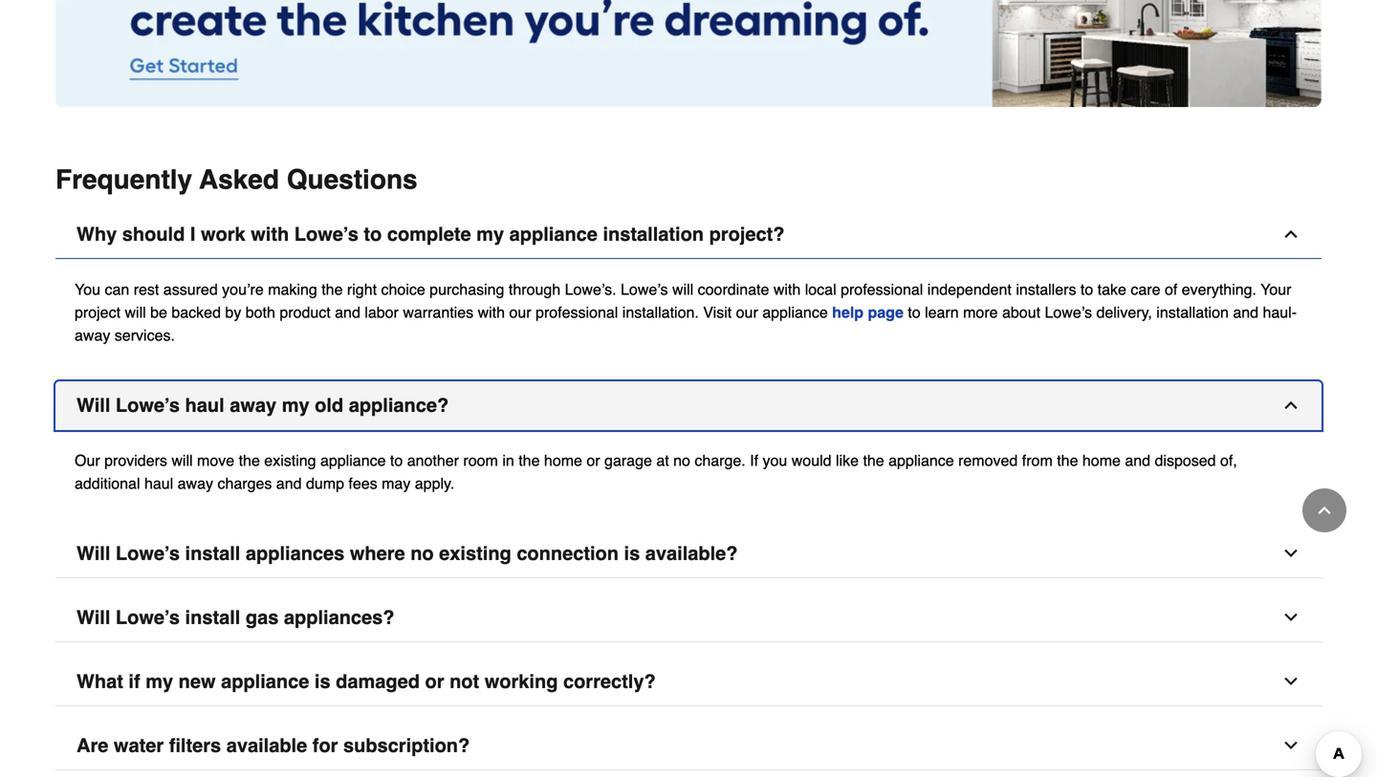 Task type: locate. For each thing, give the bounding box(es) containing it.
2 home from the left
[[1083, 452, 1121, 470]]

1 horizontal spatial our
[[736, 304, 759, 322]]

chevron up image down 'haul-'
[[1282, 396, 1301, 415]]

will left be
[[125, 304, 146, 322]]

0 vertical spatial install
[[185, 543, 240, 565]]

to left learn
[[908, 304, 921, 322]]

away up move
[[230, 395, 277, 417]]

1 vertical spatial chevron up image
[[1282, 396, 1301, 415]]

no
[[674, 452, 691, 470], [411, 543, 434, 565]]

with left local
[[774, 281, 801, 299]]

2 vertical spatial my
[[146, 671, 173, 693]]

and left dump
[[276, 475, 302, 493]]

to inside to learn more about lowe's delivery, installation and haul- away services.
[[908, 304, 921, 322]]

existing
[[264, 452, 316, 470], [439, 543, 512, 565]]

services.
[[115, 327, 175, 345]]

1 will from the top
[[77, 395, 110, 417]]

or
[[587, 452, 601, 470], [425, 671, 444, 693]]

and
[[335, 304, 361, 322], [1234, 304, 1259, 322], [1126, 452, 1151, 470], [276, 475, 302, 493]]

1 vertical spatial will
[[77, 543, 110, 565]]

appliance up fees at the left
[[321, 452, 386, 470]]

independent
[[928, 281, 1012, 299]]

appliance down local
[[763, 304, 828, 322]]

at
[[657, 452, 669, 470]]

my up the purchasing
[[477, 223, 504, 245]]

our providers will move the existing appliance to another room in the home or garage at no charge. if you would like the appliance removed from the home and disposed of, additional haul away charges and dump fees may apply.
[[75, 452, 1238, 493]]

learn
[[925, 304, 959, 322]]

lowe's inside you can rest assured you're making the right choice purchasing through lowe's. lowe's will coordinate with local professional independent installers to take care of everything. your project will be backed by both product and labor warranties with our professional installation. visit our appliance
[[621, 281, 668, 299]]

professional
[[841, 281, 924, 299], [536, 304, 618, 322]]

lowe's up installation.
[[621, 281, 668, 299]]

1 horizontal spatial home
[[1083, 452, 1121, 470]]

0 vertical spatial no
[[674, 452, 691, 470]]

fees
[[349, 475, 378, 493]]

1 vertical spatial my
[[282, 395, 310, 417]]

or inside the our providers will move the existing appliance to another room in the home or garage at no charge. if you would like the appliance removed from the home and disposed of, additional haul away charges and dump fees may apply.
[[587, 452, 601, 470]]

existing up dump
[[264, 452, 316, 470]]

0 vertical spatial will
[[77, 395, 110, 417]]

would
[[792, 452, 832, 470]]

1 chevron down image from the top
[[1282, 609, 1301, 628]]

appliance up the through
[[510, 223, 598, 245]]

appliance inside button
[[221, 671, 309, 693]]

chevron down image inside what if my new appliance is damaged or not working correctly? button
[[1282, 673, 1301, 692]]

1 horizontal spatial no
[[674, 452, 691, 470]]

garage
[[605, 452, 652, 470]]

1 vertical spatial haul
[[144, 475, 173, 493]]

no inside the our providers will move the existing appliance to another room in the home or garage at no charge. if you would like the appliance removed from the home and disposed of, additional haul away charges and dump fees may apply.
[[674, 452, 691, 470]]

install
[[185, 543, 240, 565], [185, 607, 240, 629]]

2 install from the top
[[185, 607, 240, 629]]

no right where
[[411, 543, 434, 565]]

you
[[75, 281, 100, 299]]

0 horizontal spatial or
[[425, 671, 444, 693]]

everything.
[[1182, 281, 1257, 299]]

lowe's down additional
[[116, 543, 180, 565]]

0 horizontal spatial with
[[251, 223, 289, 245]]

1 vertical spatial chevron down image
[[1282, 673, 1301, 692]]

1 chevron up image from the top
[[1282, 225, 1301, 244]]

away inside button
[[230, 395, 277, 417]]

1 vertical spatial install
[[185, 607, 240, 629]]

correctly?
[[564, 671, 656, 693]]

haul-
[[1263, 304, 1297, 322]]

1 horizontal spatial is
[[624, 543, 640, 565]]

away inside to learn more about lowe's delivery, installation and haul- away services.
[[75, 327, 110, 345]]

is
[[624, 543, 640, 565], [315, 671, 331, 693]]

chevron down image
[[1282, 544, 1301, 564]]

lowe's up providers
[[116, 395, 180, 417]]

will lowe's haul away my old appliance?
[[77, 395, 449, 417]]

with inside button
[[251, 223, 289, 245]]

0 horizontal spatial haul
[[144, 475, 173, 493]]

0 horizontal spatial is
[[315, 671, 331, 693]]

0 vertical spatial or
[[587, 452, 601, 470]]

0 vertical spatial chevron down image
[[1282, 609, 1301, 628]]

my inside the why should i work with lowe's to complete my appliance installation project? button
[[477, 223, 504, 245]]

0 horizontal spatial our
[[509, 304, 532, 322]]

2 chevron up image from the top
[[1282, 396, 1301, 415]]

2 will from the top
[[77, 543, 110, 565]]

0 vertical spatial away
[[75, 327, 110, 345]]

help
[[833, 304, 864, 322]]

2 vertical spatial away
[[178, 475, 213, 493]]

new
[[179, 671, 216, 693]]

0 vertical spatial existing
[[264, 452, 316, 470]]

lowe's down questions
[[294, 223, 359, 245]]

0 horizontal spatial professional
[[536, 304, 618, 322]]

away
[[75, 327, 110, 345], [230, 395, 277, 417], [178, 475, 213, 493]]

2 vertical spatial will
[[172, 452, 193, 470]]

the left right
[[322, 281, 343, 299]]

0 vertical spatial installation
[[603, 223, 704, 245]]

my right if
[[146, 671, 173, 693]]

our down coordinate at the top
[[736, 304, 759, 322]]

use lowe's kitchen design tools to create the kitchen you're dreaming of. get started. image
[[55, 0, 1322, 107]]

3 will from the top
[[77, 607, 110, 629]]

will left move
[[172, 452, 193, 470]]

should
[[122, 223, 185, 245]]

appliances?
[[284, 607, 395, 629]]

chevron down image inside "are water filters available for subscription?" button
[[1282, 737, 1301, 756]]

2 vertical spatial with
[[478, 304, 505, 322]]

3 chevron down image from the top
[[1282, 737, 1301, 756]]

1 vertical spatial away
[[230, 395, 277, 417]]

0 horizontal spatial will
[[125, 304, 146, 322]]

2 horizontal spatial with
[[774, 281, 801, 299]]

our
[[75, 452, 100, 470]]

1 vertical spatial is
[[315, 671, 331, 693]]

professional up page
[[841, 281, 924, 299]]

to up may
[[390, 452, 403, 470]]

chevron down image for subscription?
[[1282, 737, 1301, 756]]

no inside will lowe's install appliances where no existing connection is available? button
[[411, 543, 434, 565]]

our down the through
[[509, 304, 532, 322]]

in
[[503, 452, 515, 470]]

install left gas
[[185, 607, 240, 629]]

home
[[544, 452, 583, 470], [1083, 452, 1121, 470]]

why should i work with lowe's to complete my appliance installation project?
[[77, 223, 785, 245]]

installation down of
[[1157, 304, 1229, 322]]

project?
[[710, 223, 785, 245]]

lowe's inside button
[[116, 395, 180, 417]]

will inside button
[[77, 395, 110, 417]]

and left 'haul-'
[[1234, 304, 1259, 322]]

our
[[509, 304, 532, 322], [736, 304, 759, 322]]

and inside you can rest assured you're making the right choice purchasing through lowe's. lowe's will coordinate with local professional independent installers to take care of everything. your project will be backed by both product and labor warranties with our professional installation. visit our appliance
[[335, 304, 361, 322]]

chevron up image
[[1282, 225, 1301, 244], [1282, 396, 1301, 415]]

installation inside button
[[603, 223, 704, 245]]

will
[[77, 395, 110, 417], [77, 543, 110, 565], [77, 607, 110, 629]]

haul down providers
[[144, 475, 173, 493]]

0 vertical spatial with
[[251, 223, 289, 245]]

0 vertical spatial is
[[624, 543, 640, 565]]

existing down the apply.
[[439, 543, 512, 565]]

the up charges
[[239, 452, 260, 470]]

away down move
[[178, 475, 213, 493]]

warranties
[[403, 304, 474, 322]]

lowe's
[[294, 223, 359, 245], [621, 281, 668, 299], [1045, 304, 1093, 322], [116, 395, 180, 417], [116, 543, 180, 565], [116, 607, 180, 629]]

2 vertical spatial will
[[77, 607, 110, 629]]

asked
[[199, 165, 279, 195]]

apply.
[[415, 475, 455, 493]]

no right at
[[674, 452, 691, 470]]

with
[[251, 223, 289, 245], [774, 281, 801, 299], [478, 304, 505, 322]]

with down the purchasing
[[478, 304, 505, 322]]

to
[[364, 223, 382, 245], [1081, 281, 1094, 299], [908, 304, 921, 322], [390, 452, 403, 470]]

you
[[763, 452, 788, 470]]

chevron up image up "your"
[[1282, 225, 1301, 244]]

haul up move
[[185, 395, 225, 417]]

and left disposed
[[1126, 452, 1151, 470]]

is left available?
[[624, 543, 640, 565]]

0 vertical spatial my
[[477, 223, 504, 245]]

will lowe's install appliances where no existing connection is available?
[[77, 543, 738, 565]]

to inside the our providers will move the existing appliance to another room in the home or garage at no charge. if you would like the appliance removed from the home and disposed of, additional haul away charges and dump fees may apply.
[[390, 452, 403, 470]]

or left garage
[[587, 452, 601, 470]]

chevron up image inside the why should i work with lowe's to complete my appliance installation project? button
[[1282, 225, 1301, 244]]

2 vertical spatial chevron down image
[[1282, 737, 1301, 756]]

home right in
[[544, 452, 583, 470]]

installation
[[603, 223, 704, 245], [1157, 304, 1229, 322]]

install for appliances
[[185, 543, 240, 565]]

2 chevron down image from the top
[[1282, 673, 1301, 692]]

1 vertical spatial existing
[[439, 543, 512, 565]]

1 horizontal spatial professional
[[841, 281, 924, 299]]

chevron down image
[[1282, 609, 1301, 628], [1282, 673, 1301, 692], [1282, 737, 1301, 756]]

appliance inside button
[[510, 223, 598, 245]]

frequently asked questions
[[55, 165, 418, 195]]

like
[[836, 452, 859, 470]]

0 horizontal spatial installation
[[603, 223, 704, 245]]

0 horizontal spatial my
[[146, 671, 173, 693]]

1 horizontal spatial existing
[[439, 543, 512, 565]]

to up right
[[364, 223, 382, 245]]

0 horizontal spatial away
[[75, 327, 110, 345]]

will down additional
[[77, 543, 110, 565]]

and inside to learn more about lowe's delivery, installation and haul- away services.
[[1234, 304, 1259, 322]]

lowe's.
[[565, 281, 617, 299]]

work
[[201, 223, 246, 245]]

0 vertical spatial chevron up image
[[1282, 225, 1301, 244]]

lowe's inside to learn more about lowe's delivery, installation and haul- away services.
[[1045, 304, 1093, 322]]

for
[[313, 735, 338, 757]]

are
[[77, 735, 108, 757]]

will
[[673, 281, 694, 299], [125, 304, 146, 322], [172, 452, 193, 470]]

with right work
[[251, 223, 289, 245]]

1 horizontal spatial my
[[282, 395, 310, 417]]

appliance up available
[[221, 671, 309, 693]]

0 horizontal spatial existing
[[264, 452, 316, 470]]

1 horizontal spatial will
[[172, 452, 193, 470]]

1 horizontal spatial haul
[[185, 395, 225, 417]]

chevron up image inside will lowe's haul away my old appliance? button
[[1282, 396, 1301, 415]]

if
[[129, 671, 140, 693]]

to left take at the right top of page
[[1081, 281, 1094, 299]]

delivery,
[[1097, 304, 1153, 322]]

installation.
[[623, 304, 699, 322]]

1 horizontal spatial away
[[178, 475, 213, 493]]

not
[[450, 671, 480, 693]]

or left not
[[425, 671, 444, 693]]

chevron up image for why should i work with lowe's to complete my appliance installation project?
[[1282, 225, 1301, 244]]

will up installation.
[[673, 281, 694, 299]]

2 horizontal spatial away
[[230, 395, 277, 417]]

and down right
[[335, 304, 361, 322]]

away down project
[[75, 327, 110, 345]]

what if my new appliance is damaged or not working correctly?
[[77, 671, 656, 693]]

will up what
[[77, 607, 110, 629]]

home right from
[[1083, 452, 1121, 470]]

will up our
[[77, 395, 110, 417]]

1 vertical spatial will
[[125, 304, 146, 322]]

1 vertical spatial or
[[425, 671, 444, 693]]

0 vertical spatial haul
[[185, 395, 225, 417]]

haul
[[185, 395, 225, 417], [144, 475, 173, 493]]

1 vertical spatial installation
[[1157, 304, 1229, 322]]

1 horizontal spatial installation
[[1157, 304, 1229, 322]]

1 vertical spatial no
[[411, 543, 434, 565]]

chevron down image inside will lowe's install gas appliances? button
[[1282, 609, 1301, 628]]

1 vertical spatial with
[[774, 281, 801, 299]]

0 horizontal spatial home
[[544, 452, 583, 470]]

installation up you can rest assured you're making the right choice purchasing through lowe's. lowe's will coordinate with local professional independent installers to take care of everything. your project will be backed by both product and labor warranties with our professional installation. visit our appliance
[[603, 223, 704, 245]]

is left damaged
[[315, 671, 331, 693]]

install up will lowe's install gas appliances?
[[185, 543, 240, 565]]

1 install from the top
[[185, 543, 240, 565]]

professional down 'lowe's.'
[[536, 304, 618, 322]]

care
[[1131, 281, 1161, 299]]

0 vertical spatial will
[[673, 281, 694, 299]]

lowe's down the installers
[[1045, 304, 1093, 322]]

scroll to top element
[[1303, 489, 1347, 533]]

my left old
[[282, 395, 310, 417]]

is inside what if my new appliance is damaged or not working correctly? button
[[315, 671, 331, 693]]

1 horizontal spatial or
[[587, 452, 601, 470]]

will for will lowe's haul away my old appliance?
[[77, 395, 110, 417]]

appliance
[[510, 223, 598, 245], [763, 304, 828, 322], [321, 452, 386, 470], [889, 452, 955, 470], [221, 671, 309, 693]]

my
[[477, 223, 504, 245], [282, 395, 310, 417], [146, 671, 173, 693]]

2 horizontal spatial my
[[477, 223, 504, 245]]

0 horizontal spatial no
[[411, 543, 434, 565]]



Task type: vqa. For each thing, say whether or not it's contained in the screenshot.
Then
no



Task type: describe. For each thing, give the bounding box(es) containing it.
through
[[509, 281, 561, 299]]

appliance inside you can rest assured you're making the right choice purchasing through lowe's. lowe's will coordinate with local professional independent installers to take care of everything. your project will be backed by both product and labor warranties with our professional installation. visit our appliance
[[763, 304, 828, 322]]

what if my new appliance is damaged or not working correctly? button
[[55, 658, 1322, 707]]

questions
[[287, 165, 418, 195]]

your
[[1261, 281, 1292, 299]]

local
[[805, 281, 837, 299]]

the right from
[[1057, 452, 1079, 470]]

my inside what if my new appliance is damaged or not working correctly? button
[[146, 671, 173, 693]]

why should i work with lowe's to complete my appliance installation project? button
[[55, 211, 1322, 259]]

frequently
[[55, 165, 192, 195]]

take
[[1098, 281, 1127, 299]]

will lowe's haul away my old appliance? button
[[55, 382, 1322, 431]]

existing inside the our providers will move the existing appliance to another room in the home or garage at no charge. if you would like the appliance removed from the home and disposed of, additional haul away charges and dump fees may apply.
[[264, 452, 316, 470]]

right
[[347, 281, 377, 299]]

available?
[[646, 543, 738, 565]]

appliance?
[[349, 395, 449, 417]]

the inside you can rest assured you're making the right choice purchasing through lowe's. lowe's will coordinate with local professional independent installers to take care of everything. your project will be backed by both product and labor warranties with our professional installation. visit our appliance
[[322, 281, 343, 299]]

appliances
[[246, 543, 345, 565]]

purchasing
[[430, 281, 505, 299]]

haul inside the our providers will move the existing appliance to another room in the home or garage at no charge. if you would like the appliance removed from the home and disposed of, additional haul away charges and dump fees may apply.
[[144, 475, 173, 493]]

are water filters available for subscription? button
[[55, 722, 1322, 771]]

0 vertical spatial professional
[[841, 281, 924, 299]]

if
[[750, 452, 759, 470]]

to inside you can rest assured you're making the right choice purchasing through lowe's. lowe's will coordinate with local professional independent installers to take care of everything. your project will be backed by both product and labor warranties with our professional installation. visit our appliance
[[1081, 281, 1094, 299]]

installation inside to learn more about lowe's delivery, installation and haul- away services.
[[1157, 304, 1229, 322]]

labor
[[365, 304, 399, 322]]

or inside button
[[425, 671, 444, 693]]

another
[[407, 452, 459, 470]]

about
[[1003, 304, 1041, 322]]

you can rest assured you're making the right choice purchasing through lowe's. lowe's will coordinate with local professional independent installers to take care of everything. your project will be backed by both product and labor warranties with our professional installation. visit our appliance
[[75, 281, 1292, 322]]

more
[[964, 304, 998, 322]]

existing inside button
[[439, 543, 512, 565]]

page
[[868, 304, 904, 322]]

water
[[114, 735, 164, 757]]

visit
[[704, 304, 732, 322]]

will lowe's install gas appliances?
[[77, 607, 395, 629]]

room
[[464, 452, 498, 470]]

from
[[1023, 452, 1053, 470]]

will inside the our providers will move the existing appliance to another room in the home or garage at no charge. if you would like the appliance removed from the home and disposed of, additional haul away charges and dump fees may apply.
[[172, 452, 193, 470]]

project
[[75, 304, 121, 322]]

haul inside button
[[185, 395, 225, 417]]

backed
[[172, 304, 221, 322]]

assured
[[163, 281, 218, 299]]

you're
[[222, 281, 264, 299]]

move
[[197, 452, 235, 470]]

lowe's up if
[[116, 607, 180, 629]]

are water filters available for subscription?
[[77, 735, 470, 757]]

disposed
[[1155, 452, 1217, 470]]

will lowe's install gas appliances? button
[[55, 594, 1322, 643]]

both
[[246, 304, 275, 322]]

away inside the our providers will move the existing appliance to another room in the home or garage at no charge. if you would like the appliance removed from the home and disposed of, additional haul away charges and dump fees may apply.
[[178, 475, 213, 493]]

1 home from the left
[[544, 452, 583, 470]]

2 horizontal spatial will
[[673, 281, 694, 299]]

product
[[280, 304, 331, 322]]

1 our from the left
[[509, 304, 532, 322]]

choice
[[381, 281, 426, 299]]

complete
[[387, 223, 471, 245]]

chevron down image for is
[[1282, 673, 1301, 692]]

removed
[[959, 452, 1018, 470]]

the right like
[[863, 452, 885, 470]]

appliance left removed
[[889, 452, 955, 470]]

may
[[382, 475, 411, 493]]

what
[[77, 671, 123, 693]]

of,
[[1221, 452, 1238, 470]]

where
[[350, 543, 405, 565]]

1 horizontal spatial with
[[478, 304, 505, 322]]

available
[[227, 735, 307, 757]]

i
[[190, 223, 196, 245]]

installers
[[1016, 281, 1077, 299]]

rest
[[134, 281, 159, 299]]

install for gas
[[185, 607, 240, 629]]

subscription?
[[343, 735, 470, 757]]

filters
[[169, 735, 221, 757]]

be
[[150, 304, 167, 322]]

help page link
[[833, 304, 904, 322]]

2 our from the left
[[736, 304, 759, 322]]

the right in
[[519, 452, 540, 470]]

to inside button
[[364, 223, 382, 245]]

gas
[[246, 607, 279, 629]]

chevron up image for will lowe's haul away my old appliance?
[[1282, 396, 1301, 415]]

dump
[[306, 475, 344, 493]]

old
[[315, 395, 344, 417]]

additional
[[75, 475, 140, 493]]

damaged
[[336, 671, 420, 693]]

to learn more about lowe's delivery, installation and haul- away services.
[[75, 304, 1297, 345]]

will for will lowe's install appliances where no existing connection is available?
[[77, 543, 110, 565]]

1 vertical spatial professional
[[536, 304, 618, 322]]

help page
[[833, 304, 904, 322]]

is inside will lowe's install appliances where no existing connection is available? button
[[624, 543, 640, 565]]

my inside will lowe's haul away my old appliance? button
[[282, 395, 310, 417]]

coordinate
[[698, 281, 770, 299]]

can
[[105, 281, 129, 299]]

working
[[485, 671, 558, 693]]

will lowe's install appliances where no existing connection is available? button
[[55, 530, 1322, 579]]

connection
[[517, 543, 619, 565]]

chevron up image
[[1316, 501, 1335, 521]]

providers
[[104, 452, 167, 470]]

will for will lowe's install gas appliances?
[[77, 607, 110, 629]]

by
[[225, 304, 241, 322]]



